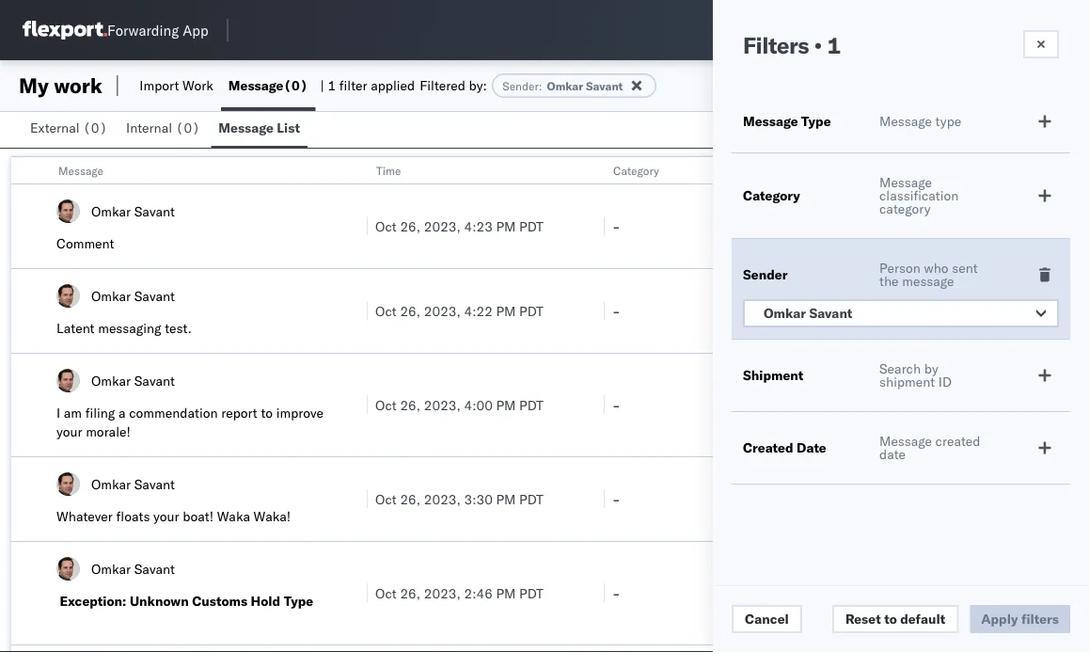 Task type: locate. For each thing, give the bounding box(es) containing it.
(0) for message (0)
[[284, 77, 308, 94]]

(0) left |
[[284, 77, 308, 94]]

3 2023, from the top
[[424, 397, 461, 413]]

savant for oct 26, 2023, 4:22 pm pdt
[[134, 288, 175, 304]]

4 26, from the top
[[400, 491, 421, 507]]

oct left 2:46
[[376, 585, 397, 601]]

2271801
[[889, 585, 947, 601]]

4 flex- from the top
[[850, 491, 889, 507]]

internal (0) button
[[119, 111, 211, 148]]

2023, left the 4:23
[[424, 218, 461, 234]]

4 resize handle column header from the left
[[1056, 157, 1079, 652]]

3 pdt from the top
[[520, 397, 544, 413]]

pm right 4:00
[[497, 397, 516, 413]]

import work button
[[132, 60, 221, 111]]

omkar up 'floats'
[[91, 476, 131, 492]]

message down filters
[[744, 113, 799, 129]]

oct right "improve"
[[376, 397, 397, 413]]

message type
[[744, 113, 832, 129]]

omkar savant up 'a'
[[91, 372, 175, 389]]

458574 down message
[[889, 303, 938, 319]]

3:30
[[464, 491, 493, 507]]

flex- 458574 down category at the right top of page
[[850, 218, 938, 234]]

0 horizontal spatial (0)
[[83, 120, 108, 136]]

1 horizontal spatial (0)
[[176, 120, 200, 136]]

omkar savant inside button
[[764, 305, 853, 321]]

458574 down category at the right top of page
[[889, 218, 938, 234]]

3 pm from the top
[[497, 397, 516, 413]]

message
[[903, 273, 955, 289]]

1 vertical spatial type
[[284, 593, 314, 609]]

savant for oct 26, 2023, 4:23 pm pdt
[[134, 203, 175, 219]]

import work
[[140, 77, 214, 94]]

(0) right internal
[[176, 120, 200, 136]]

2 - from the top
[[613, 303, 621, 319]]

pdt
[[520, 218, 544, 234], [520, 303, 544, 319], [520, 397, 544, 413], [520, 491, 544, 507], [520, 585, 544, 601]]

1 right '•'
[[828, 31, 841, 59]]

oct 26, 2023, 4:00 pm pdt
[[376, 397, 544, 413]]

type
[[802, 113, 832, 129], [284, 593, 314, 609]]

1 vertical spatial 1
[[328, 77, 336, 94]]

flex-
[[850, 218, 889, 234], [850, 303, 889, 319], [850, 397, 889, 413], [850, 491, 889, 507], [850, 585, 889, 601]]

458574
[[889, 218, 938, 234], [889, 303, 938, 319]]

- for oct 26, 2023, 4:00 pm pdt
[[613, 397, 621, 413]]

message for message classification category
[[880, 174, 933, 191]]

0 horizontal spatial your
[[56, 424, 82, 440]]

external (0)
[[30, 120, 108, 136]]

whatever
[[56, 508, 113, 525]]

2023, left 3:30
[[424, 491, 461, 507]]

messaging
[[98, 320, 161, 337]]

1 oct from the top
[[376, 218, 397, 234]]

26,
[[400, 218, 421, 234], [400, 303, 421, 319], [400, 397, 421, 413], [400, 491, 421, 507], [400, 585, 421, 601]]

(0) right external
[[83, 120, 108, 136]]

internal
[[126, 120, 172, 136]]

1 pm from the top
[[497, 218, 516, 234]]

savant
[[586, 79, 623, 93], [134, 203, 175, 219], [134, 288, 175, 304], [810, 305, 853, 321], [134, 372, 175, 389], [134, 476, 175, 492], [134, 561, 175, 577]]

1854269
[[889, 397, 947, 413]]

:
[[539, 79, 543, 93]]

the
[[880, 273, 899, 289]]

0 vertical spatial your
[[56, 424, 82, 440]]

2 26, from the top
[[400, 303, 421, 319]]

filter
[[340, 77, 368, 94]]

0 horizontal spatial to
[[261, 405, 273, 421]]

search by shipment id
[[880, 361, 952, 390]]

omkar for oct 26, 2023, 4:23 pm pdt
[[91, 203, 131, 219]]

1 26, from the top
[[400, 218, 421, 234]]

4 pdt from the top
[[520, 491, 544, 507]]

(0) inside button
[[176, 120, 200, 136]]

0 vertical spatial 458574
[[889, 218, 938, 234]]

sender for sender : omkar savant
[[503, 79, 539, 93]]

0 horizontal spatial work
[[54, 72, 102, 98]]

1 flex- from the top
[[850, 218, 889, 234]]

message up message list
[[229, 77, 284, 94]]

work for related
[[893, 163, 918, 177]]

exception: unknown customs hold type
[[60, 593, 314, 609]]

1 horizontal spatial your
[[154, 508, 179, 525]]

5 - from the top
[[613, 585, 621, 601]]

type right hold
[[284, 593, 314, 609]]

type down '•'
[[802, 113, 832, 129]]

0 vertical spatial type
[[802, 113, 832, 129]]

created date
[[744, 440, 827, 456]]

0 vertical spatial sender
[[503, 79, 539, 93]]

5 oct from the top
[[376, 585, 397, 601]]

omkar up shipment
[[764, 305, 807, 321]]

your
[[56, 424, 82, 440], [154, 508, 179, 525]]

omkar savant up the comment
[[91, 203, 175, 219]]

created
[[744, 440, 794, 456]]

2 pm from the top
[[497, 303, 516, 319]]

search
[[880, 361, 922, 377]]

26, left 4:00
[[400, 397, 421, 413]]

26, down the time
[[400, 218, 421, 234]]

category
[[614, 163, 660, 177], [744, 187, 801, 204]]

3 oct from the top
[[376, 397, 397, 413]]

2023, for 4:22
[[424, 303, 461, 319]]

flex- for oct 26, 2023, 4:23 pm pdt
[[850, 218, 889, 234]]

0 vertical spatial to
[[261, 405, 273, 421]]

2 458574 from the top
[[889, 303, 938, 319]]

message left the list
[[219, 120, 274, 136]]

omkar up the latent messaging test.
[[91, 288, 131, 304]]

5 26, from the top
[[400, 585, 421, 601]]

pm right the 4:23
[[497, 218, 516, 234]]

3 26, from the top
[[400, 397, 421, 413]]

pm right 3:30
[[497, 491, 516, 507]]

message inside button
[[219, 120, 274, 136]]

message down the external (0) 'button'
[[58, 163, 104, 177]]

oct left the 4:22
[[376, 303, 397, 319]]

omkar savant
[[91, 203, 175, 219], [91, 288, 175, 304], [764, 305, 853, 321], [91, 372, 175, 389], [91, 476, 175, 492], [91, 561, 175, 577]]

26, left 2:46
[[400, 585, 421, 601]]

oct for oct 26, 2023, 2:46 pm pdt
[[376, 585, 397, 601]]

2023, left the 4:22
[[424, 303, 461, 319]]

flexport. image
[[23, 21, 107, 40]]

0 horizontal spatial sender
[[503, 79, 539, 93]]

26, for oct 26, 2023, 2:46 pm pdt
[[400, 585, 421, 601]]

message left type on the top right of page
[[880, 113, 933, 129]]

omkar savant up messaging
[[91, 288, 175, 304]]

omkar savant for oct 26, 2023, 4:23 pm pdt
[[91, 203, 175, 219]]

1 vertical spatial work
[[893, 163, 918, 177]]

2023, for 3:30
[[424, 491, 461, 507]]

- for oct 26, 2023, 2:46 pm pdt
[[613, 585, 621, 601]]

1 resize handle column header from the left
[[345, 157, 367, 652]]

4 2023, from the top
[[424, 491, 461, 507]]

filtered
[[420, 77, 466, 94]]

flex- 458574
[[850, 218, 938, 234], [850, 303, 938, 319]]

waka!
[[254, 508, 291, 525]]

|
[[320, 77, 325, 94]]

1 vertical spatial flex- 458574
[[850, 303, 938, 319]]

(0) inside 'button'
[[83, 120, 108, 136]]

3 - from the top
[[613, 397, 621, 413]]

1
[[828, 31, 841, 59], [328, 77, 336, 94]]

1 horizontal spatial 1
[[828, 31, 841, 59]]

omkar for oct 26, 2023, 2:46 pm pdt
[[91, 561, 131, 577]]

- for oct 26, 2023, 4:22 pm pdt
[[613, 303, 621, 319]]

to right report
[[261, 405, 273, 421]]

pdt right 2:46
[[520, 585, 544, 601]]

0 vertical spatial category
[[614, 163, 660, 177]]

1 horizontal spatial to
[[885, 611, 898, 627]]

omkar up filing
[[91, 372, 131, 389]]

your down am
[[56, 424, 82, 440]]

1 2023, from the top
[[424, 218, 461, 234]]

flex- 458574 for oct 26, 2023, 4:23 pm pdt
[[850, 218, 938, 234]]

work up external (0)
[[54, 72, 102, 98]]

improve
[[276, 405, 324, 421]]

omkar for oct 26, 2023, 3:30 pm pdt
[[91, 476, 131, 492]]

2023, left 4:00
[[424, 397, 461, 413]]

commendation
[[129, 405, 218, 421]]

omkar right : on the top of the page
[[547, 79, 584, 93]]

omkar savant up 'floats'
[[91, 476, 175, 492]]

- for oct 26, 2023, 4:23 pm pdt
[[613, 218, 621, 234]]

flex- for oct 26, 2023, 4:22 pm pdt
[[850, 303, 889, 319]]

pdt right 3:30
[[520, 491, 544, 507]]

message down flex- 1854269
[[880, 433, 933, 449]]

resize handle column header
[[345, 157, 367, 652], [582, 157, 604, 652], [819, 157, 841, 652], [1056, 157, 1079, 652]]

omkar for oct 26, 2023, 4:22 pm pdt
[[91, 288, 131, 304]]

flex- for oct 26, 2023, 3:30 pm pdt
[[850, 491, 889, 507]]

oct 26, 2023, 3:30 pm pdt
[[376, 491, 544, 507]]

1 horizontal spatial sender
[[744, 266, 788, 283]]

2 horizontal spatial (0)
[[284, 77, 308, 94]]

2 oct from the top
[[376, 303, 397, 319]]

resize handle column header for related work item/shipment
[[1056, 157, 1079, 652]]

related work item/shipment
[[851, 163, 998, 177]]

pm right the 4:22
[[497, 303, 516, 319]]

exception:
[[60, 593, 127, 609]]

to down flex- 2271801
[[885, 611, 898, 627]]

omkar savant up unknown
[[91, 561, 175, 577]]

message inside message classification category
[[880, 174, 933, 191]]

pm
[[497, 218, 516, 234], [497, 303, 516, 319], [497, 397, 516, 413], [497, 491, 516, 507], [497, 585, 516, 601]]

omkar savant up shipment
[[764, 305, 853, 321]]

omkar
[[547, 79, 584, 93], [91, 203, 131, 219], [91, 288, 131, 304], [764, 305, 807, 321], [91, 372, 131, 389], [91, 476, 131, 492], [91, 561, 131, 577]]

pm for 4:22
[[497, 303, 516, 319]]

2 flex- 458574 from the top
[[850, 303, 938, 319]]

1 flex- 458574 from the top
[[850, 218, 938, 234]]

2023, left 2:46
[[424, 585, 461, 601]]

2 2023, from the top
[[424, 303, 461, 319]]

26, for oct 26, 2023, 4:23 pm pdt
[[400, 218, 421, 234]]

omkar savant for oct 26, 2023, 4:22 pm pdt
[[91, 288, 175, 304]]

0 horizontal spatial type
[[284, 593, 314, 609]]

4 oct from the top
[[376, 491, 397, 507]]

3 flex- from the top
[[850, 397, 889, 413]]

omkar for oct 26, 2023, 4:00 pm pdt
[[91, 372, 131, 389]]

0 horizontal spatial category
[[614, 163, 660, 177]]

import
[[140, 77, 179, 94]]

1 right |
[[328, 77, 336, 94]]

0 vertical spatial work
[[54, 72, 102, 98]]

1 horizontal spatial type
[[802, 113, 832, 129]]

list
[[277, 120, 300, 136]]

•
[[815, 31, 823, 59]]

app
[[183, 21, 209, 39]]

4 - from the top
[[613, 491, 621, 507]]

None text field
[[881, 16, 911, 44]]

to inside 'reset to default' button
[[885, 611, 898, 627]]

message for message created date
[[880, 433, 933, 449]]

1 vertical spatial to
[[885, 611, 898, 627]]

5 flex- from the top
[[850, 585, 889, 601]]

1 pdt from the top
[[520, 218, 544, 234]]

oct left 3:30
[[376, 491, 397, 507]]

pdt right the 4:23
[[520, 218, 544, 234]]

flex- down category at the right top of page
[[850, 218, 889, 234]]

pdt right 4:00
[[520, 397, 544, 413]]

savant inside omkar savant button
[[810, 305, 853, 321]]

omkar up the comment
[[91, 203, 131, 219]]

26, left the 4:22
[[400, 303, 421, 319]]

omkar inside button
[[764, 305, 807, 321]]

2 pdt from the top
[[520, 303, 544, 319]]

0 vertical spatial flex- 458574
[[850, 218, 938, 234]]

flex- 458574 down 'the' at the right of the page
[[850, 303, 938, 319]]

message type
[[880, 113, 962, 129]]

message up category at the right top of page
[[880, 174, 933, 191]]

savant for oct 26, 2023, 3:30 pm pdt
[[134, 476, 175, 492]]

person who sent the message
[[880, 260, 979, 289]]

filing
[[85, 405, 115, 421]]

date
[[880, 446, 907, 463]]

pdt for oct 26, 2023, 2:46 pm pdt
[[520, 585, 544, 601]]

flex- down 'the' at the right of the page
[[850, 303, 889, 319]]

4 pm from the top
[[497, 491, 516, 507]]

5 pm from the top
[[497, 585, 516, 601]]

1 458574 from the top
[[889, 218, 938, 234]]

message for message
[[58, 163, 104, 177]]

1 horizontal spatial category
[[744, 187, 801, 204]]

-
[[613, 218, 621, 234], [613, 303, 621, 319], [613, 397, 621, 413], [613, 491, 621, 507], [613, 585, 621, 601]]

pdt right the 4:22
[[520, 303, 544, 319]]

flex- up reset
[[850, 585, 889, 601]]

26, left 3:30
[[400, 491, 421, 507]]

pm right 2:46
[[497, 585, 516, 601]]

1 horizontal spatial work
[[893, 163, 918, 177]]

shipment
[[880, 374, 936, 390]]

3 resize handle column header from the left
[[819, 157, 841, 652]]

2 flex- from the top
[[850, 303, 889, 319]]

omkar savant button
[[744, 299, 1060, 328]]

1 - from the top
[[613, 218, 621, 234]]

0 vertical spatial 1
[[828, 31, 841, 59]]

5 2023, from the top
[[424, 585, 461, 601]]

resize handle column header for message
[[345, 157, 367, 652]]

1 vertical spatial your
[[154, 508, 179, 525]]

your left boat!
[[154, 508, 179, 525]]

work up classification
[[893, 163, 918, 177]]

2023, for 4:00
[[424, 397, 461, 413]]

1 vertical spatial 458574
[[889, 303, 938, 319]]

2 resize handle column header from the left
[[582, 157, 604, 652]]

reset to default button
[[833, 605, 959, 633]]

flex- down the date
[[850, 491, 889, 507]]

message inside message created date
[[880, 433, 933, 449]]

omkar up exception:
[[91, 561, 131, 577]]

flex- down shipment
[[850, 397, 889, 413]]

458574 for oct 26, 2023, 4:22 pm pdt
[[889, 303, 938, 319]]

message list button
[[211, 111, 308, 148]]

to
[[261, 405, 273, 421], [885, 611, 898, 627]]

message (0)
[[229, 77, 308, 94]]

oct down the time
[[376, 218, 397, 234]]

reset
[[846, 611, 882, 627]]

1 vertical spatial sender
[[744, 266, 788, 283]]

5 pdt from the top
[[520, 585, 544, 601]]

filters
[[744, 31, 810, 59]]



Task type: describe. For each thing, give the bounding box(es) containing it.
test.
[[165, 320, 192, 337]]

0 horizontal spatial 1
[[328, 77, 336, 94]]

work for my
[[54, 72, 102, 98]]

pdt for oct 26, 2023, 3:30 pm pdt
[[520, 491, 544, 507]]

26, for oct 26, 2023, 4:00 pm pdt
[[400, 397, 421, 413]]

pdt for oct 26, 2023, 4:00 pm pdt
[[520, 397, 544, 413]]

- for oct 26, 2023, 3:30 pm pdt
[[613, 491, 621, 507]]

omkar savant for oct 26, 2023, 4:00 pm pdt
[[91, 372, 175, 389]]

pm for 4:23
[[497, 218, 516, 234]]

hold
[[251, 593, 281, 609]]

oct 26, 2023, 4:22 pm pdt
[[376, 303, 544, 319]]

oct for oct 26, 2023, 4:23 pm pdt
[[376, 218, 397, 234]]

oct for oct 26, 2023, 4:22 pm pdt
[[376, 303, 397, 319]]

oct for oct 26, 2023, 4:00 pm pdt
[[376, 397, 397, 413]]

message for message list
[[219, 120, 274, 136]]

message for message (0)
[[229, 77, 284, 94]]

unknown
[[130, 593, 189, 609]]

am
[[64, 405, 82, 421]]

pdt for oct 26, 2023, 4:23 pm pdt
[[520, 218, 544, 234]]

oct 26, 2023, 4:23 pm pdt
[[376, 218, 544, 234]]

filters • 1
[[744, 31, 841, 59]]

resize handle column header for time
[[582, 157, 604, 652]]

i am filing a commendation report to improve your morale!
[[56, 405, 324, 440]]

message for message type
[[744, 113, 799, 129]]

4:00
[[464, 397, 493, 413]]

oct for oct 26, 2023, 3:30 pm pdt
[[376, 491, 397, 507]]

external (0) button
[[23, 111, 119, 148]]

latent
[[56, 320, 95, 337]]

flex- 458574 for oct 26, 2023, 4:22 pm pdt
[[850, 303, 938, 319]]

customs
[[192, 593, 248, 609]]

pm for 4:00
[[497, 397, 516, 413]]

work
[[183, 77, 214, 94]]

resize handle column header for category
[[819, 157, 841, 652]]

26, for oct 26, 2023, 3:30 pm pdt
[[400, 491, 421, 507]]

my
[[19, 72, 49, 98]]

i
[[56, 405, 60, 421]]

flex- for oct 26, 2023, 4:00 pm pdt
[[850, 397, 889, 413]]

id
[[939, 374, 952, 390]]

category
[[880, 200, 931, 217]]

savant for oct 26, 2023, 2:46 pm pdt
[[134, 561, 175, 577]]

cancel
[[745, 611, 790, 627]]

sender : omkar savant
[[503, 79, 623, 93]]

who
[[925, 260, 949, 276]]

| 1 filter applied filtered by:
[[320, 77, 487, 94]]

(0) for internal (0)
[[176, 120, 200, 136]]

forwarding app link
[[23, 21, 209, 40]]

boat!
[[183, 508, 214, 525]]

comment
[[56, 235, 114, 252]]

related
[[851, 163, 890, 177]]

flex- 2271801
[[850, 585, 947, 601]]

shipment
[[744, 367, 804, 384]]

458574 for oct 26, 2023, 4:23 pm pdt
[[889, 218, 938, 234]]

floats
[[116, 508, 150, 525]]

internal (0)
[[126, 120, 200, 136]]

4:22
[[464, 303, 493, 319]]

by:
[[469, 77, 487, 94]]

my work
[[19, 72, 102, 98]]

applied
[[371, 77, 415, 94]]

cancel button
[[732, 605, 803, 633]]

report
[[221, 405, 258, 421]]

savant for oct 26, 2023, 4:00 pm pdt
[[134, 372, 175, 389]]

message for message type
[[880, 113, 933, 129]]

message created date
[[880, 433, 981, 463]]

waka
[[217, 508, 250, 525]]

oct 26, 2023, 2:46 pm pdt
[[376, 585, 544, 601]]

morale!
[[86, 424, 131, 440]]

pm for 3:30
[[497, 491, 516, 507]]

latent messaging test.
[[56, 320, 192, 337]]

sender for sender
[[744, 266, 788, 283]]

flex- 1366815
[[850, 491, 947, 507]]

1 vertical spatial category
[[744, 187, 801, 204]]

type
[[936, 113, 962, 129]]

created
[[936, 433, 981, 449]]

reset to default
[[846, 611, 946, 627]]

1366815
[[889, 491, 947, 507]]

classification
[[880, 187, 960, 204]]

omkar savant for oct 26, 2023, 3:30 pm pdt
[[91, 476, 175, 492]]

a
[[119, 405, 126, 421]]

to inside i am filing a commendation report to improve your morale!
[[261, 405, 273, 421]]

external
[[30, 120, 80, 136]]

your inside i am filing a commendation report to improve your morale!
[[56, 424, 82, 440]]

flex- for oct 26, 2023, 2:46 pm pdt
[[850, 585, 889, 601]]

message list
[[219, 120, 300, 136]]

flex- 1854269
[[850, 397, 947, 413]]

default
[[901, 611, 946, 627]]

forwarding app
[[107, 21, 209, 39]]

date
[[797, 440, 827, 456]]

sent
[[953, 260, 979, 276]]

4:23
[[464, 218, 493, 234]]

pdt for oct 26, 2023, 4:22 pm pdt
[[520, 303, 544, 319]]

message classification category
[[880, 174, 960, 217]]

(0) for external (0)
[[83, 120, 108, 136]]

by
[[925, 361, 939, 377]]

2023, for 2:46
[[424, 585, 461, 601]]

person
[[880, 260, 921, 276]]

omkar savant for oct 26, 2023, 2:46 pm pdt
[[91, 561, 175, 577]]

26, for oct 26, 2023, 4:22 pm pdt
[[400, 303, 421, 319]]

item/shipment
[[921, 163, 998, 177]]

forwarding
[[107, 21, 179, 39]]

2023, for 4:23
[[424, 218, 461, 234]]

2:46
[[464, 585, 493, 601]]

pm for 2:46
[[497, 585, 516, 601]]

whatever floats your boat! waka waka!
[[56, 508, 291, 525]]

time
[[377, 163, 401, 177]]



Task type: vqa. For each thing, say whether or not it's contained in the screenshot.
impact
no



